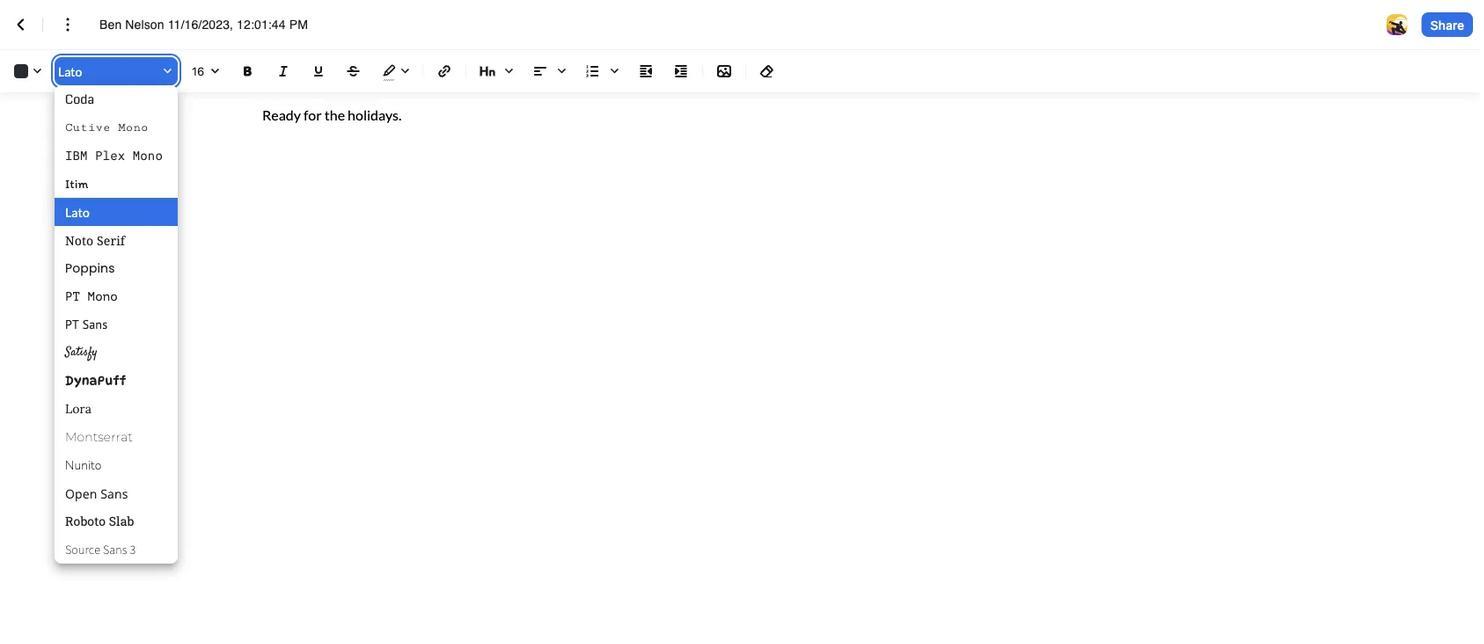 Task type: locate. For each thing, give the bounding box(es) containing it.
sans for open
[[101, 486, 128, 502]]

link image
[[434, 61, 455, 82]]

list box containing coda
[[55, 85, 178, 564]]

share
[[1431, 17, 1465, 32]]

pt
[[65, 290, 80, 304], [65, 317, 79, 333]]

pt sans option
[[55, 311, 178, 339]]

2 vertical spatial sans
[[103, 541, 127, 559]]

pt up pt sans
[[65, 290, 80, 304]]

satisfy option
[[55, 339, 178, 367]]

bold image
[[238, 61, 259, 82]]

0 vertical spatial mono
[[118, 121, 149, 134]]

underline image
[[308, 61, 329, 82]]

1 vertical spatial lato
[[65, 205, 90, 220]]

cutive mono
[[65, 121, 149, 134]]

mono down coda "option"
[[118, 121, 149, 134]]

0 vertical spatial pt
[[65, 290, 80, 304]]

decrease indent image
[[636, 61, 657, 82]]

lato down itim in the top of the page
[[65, 205, 90, 220]]

2 vertical spatial mono
[[88, 290, 118, 304]]

pt inside "option"
[[65, 317, 79, 333]]

roboto slab option
[[55, 508, 178, 536]]

pt mono option
[[55, 283, 178, 311]]

sans down pt mono
[[83, 317, 108, 333]]

open image
[[204, 61, 225, 82]]

list image
[[579, 57, 625, 85]]

pt for pt mono
[[65, 290, 80, 304]]

roboto
[[65, 514, 106, 530]]

lora option
[[55, 395, 178, 423]]

mono
[[118, 121, 149, 134], [133, 147, 163, 164], [88, 290, 118, 304]]

sans up roboto slab 'option'
[[101, 486, 128, 502]]

noto serif
[[65, 232, 125, 249]]

1 pt from the top
[[65, 290, 80, 304]]

mono for cutive mono
[[118, 121, 149, 134]]

source sans 3 option
[[55, 536, 178, 564]]

ibm plex mono option
[[55, 142, 178, 170]]

sans inside 'option'
[[101, 486, 128, 502]]

satisfy
[[65, 344, 98, 362]]

mono down poppins
[[88, 290, 118, 304]]

list box
[[55, 85, 178, 564]]

sans
[[83, 317, 108, 333], [101, 486, 128, 502], [103, 541, 127, 559]]

mono right plex
[[133, 147, 163, 164]]

sans left 3
[[103, 541, 127, 559]]

clear style image
[[757, 61, 778, 82]]

more image
[[57, 14, 78, 35]]

ready for the holidays.
[[262, 106, 402, 123]]

lato up coda on the top
[[58, 64, 82, 79]]

1 vertical spatial pt
[[65, 317, 79, 333]]

montserrat
[[65, 430, 133, 445]]

lato option
[[55, 198, 178, 226]]

mono inside 'option'
[[88, 290, 118, 304]]

None text field
[[99, 16, 327, 33]]

ready
[[262, 106, 301, 123]]

2 pt from the top
[[65, 317, 79, 333]]

sans inside "option"
[[83, 317, 108, 333]]

plex
[[95, 147, 125, 164]]

0 vertical spatial lato
[[58, 64, 82, 79]]

0 vertical spatial sans
[[83, 317, 108, 333]]

text align image
[[527, 57, 572, 85]]

text highlight image
[[375, 57, 416, 85]]

sans for source
[[103, 541, 127, 559]]

lato
[[58, 64, 82, 79], [65, 205, 90, 220]]

nunito option
[[55, 452, 178, 480]]

coda
[[65, 91, 94, 108]]

the
[[325, 106, 345, 123]]

lora
[[65, 401, 92, 417]]

sans for pt
[[83, 317, 108, 333]]

3
[[130, 541, 136, 559]]

nunito
[[65, 457, 102, 474]]

color image
[[7, 57, 48, 85]]

sans inside option
[[103, 541, 127, 559]]

1 vertical spatial sans
[[101, 486, 128, 502]]

dynapuff option
[[55, 367, 178, 395]]

pt up satisfy
[[65, 317, 79, 333]]

pt inside 'option'
[[65, 290, 80, 304]]



Task type: vqa. For each thing, say whether or not it's contained in the screenshot.
Serif
yes



Task type: describe. For each thing, give the bounding box(es) containing it.
open sans option
[[55, 480, 178, 508]]

slab
[[109, 514, 134, 530]]

noto serif option
[[55, 226, 178, 254]]

insert image image
[[714, 61, 735, 82]]

italic image
[[273, 61, 294, 82]]

roboto slab
[[65, 514, 134, 530]]

lato inside lato option
[[65, 205, 90, 220]]

itim option
[[55, 170, 178, 198]]

all notes image
[[11, 14, 32, 35]]

lato inside 'popup button'
[[58, 64, 82, 79]]

for
[[304, 106, 322, 123]]

poppins
[[65, 260, 115, 277]]

share button
[[1423, 12, 1474, 37]]

open sans
[[65, 486, 128, 502]]

source sans 3
[[65, 541, 136, 559]]

ibm plex mono
[[65, 147, 163, 164]]

lato button
[[55, 59, 178, 84]]

ben nelson image
[[1387, 14, 1408, 35]]

coda option
[[55, 85, 178, 114]]

source
[[65, 541, 100, 559]]

montserrat option
[[55, 423, 178, 452]]

ibm
[[65, 147, 88, 164]]

1 vertical spatial mono
[[133, 147, 163, 164]]

itim
[[65, 177, 88, 191]]

pt for pt sans
[[65, 317, 79, 333]]

mono for pt mono
[[88, 290, 118, 304]]

cutive
[[65, 121, 111, 134]]

heading image
[[474, 57, 519, 85]]

serif
[[97, 232, 125, 249]]

holidays.
[[348, 106, 402, 123]]

pt sans
[[65, 317, 108, 333]]

noto
[[65, 232, 94, 249]]

cutive mono option
[[55, 114, 178, 142]]

dynapuff
[[65, 374, 126, 389]]

increase indent image
[[671, 61, 692, 82]]

pt mono
[[65, 290, 118, 304]]

poppins option
[[55, 254, 178, 283]]

open
[[65, 486, 97, 502]]

strikethrough image
[[343, 61, 365, 82]]



